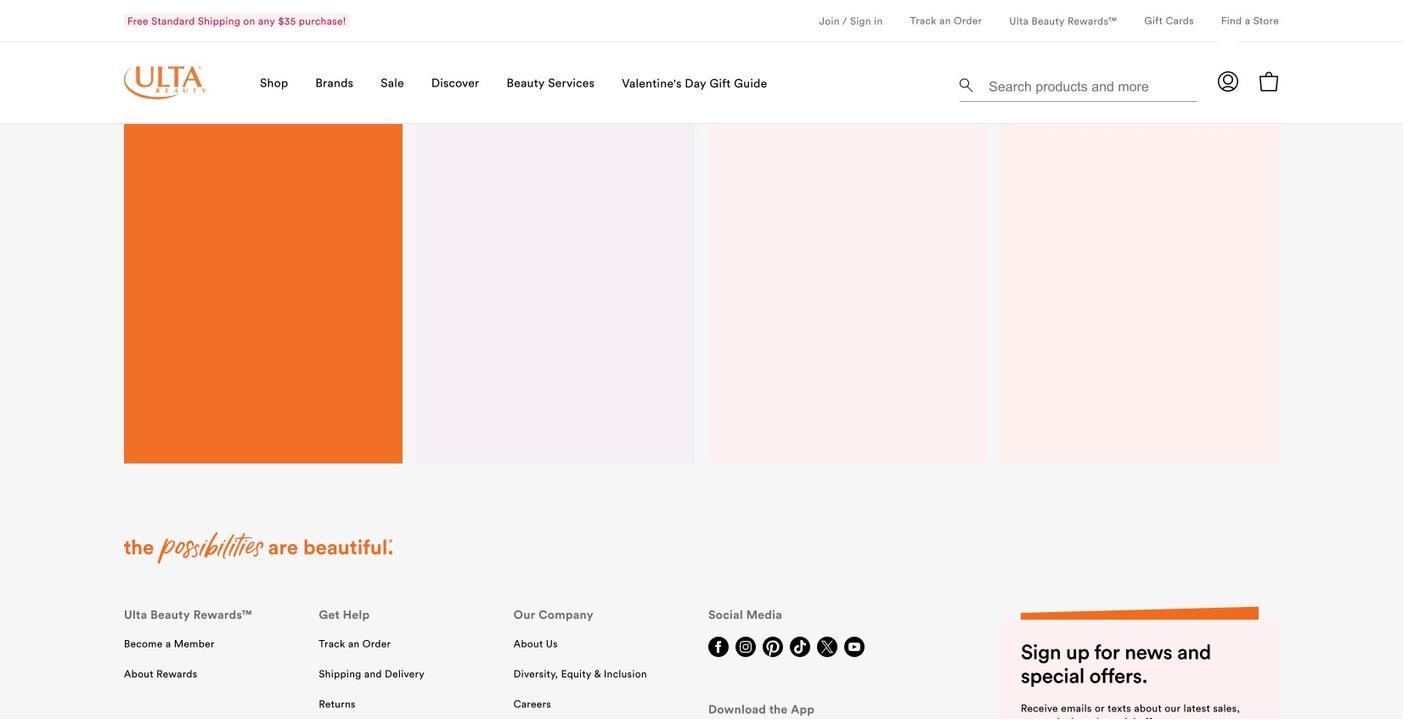 Task type: locate. For each thing, give the bounding box(es) containing it.
log in to your ulta account image
[[1219, 71, 1239, 92]]

the possibilities are beautiful image
[[124, 532, 393, 565]]

0 items in bag image
[[1259, 71, 1280, 92]]

None search field
[[960, 65, 1198, 105]]

Search products and more search field
[[987, 68, 1193, 98]]



Task type: vqa. For each thing, say whether or not it's contained in the screenshot.
Product search region
no



